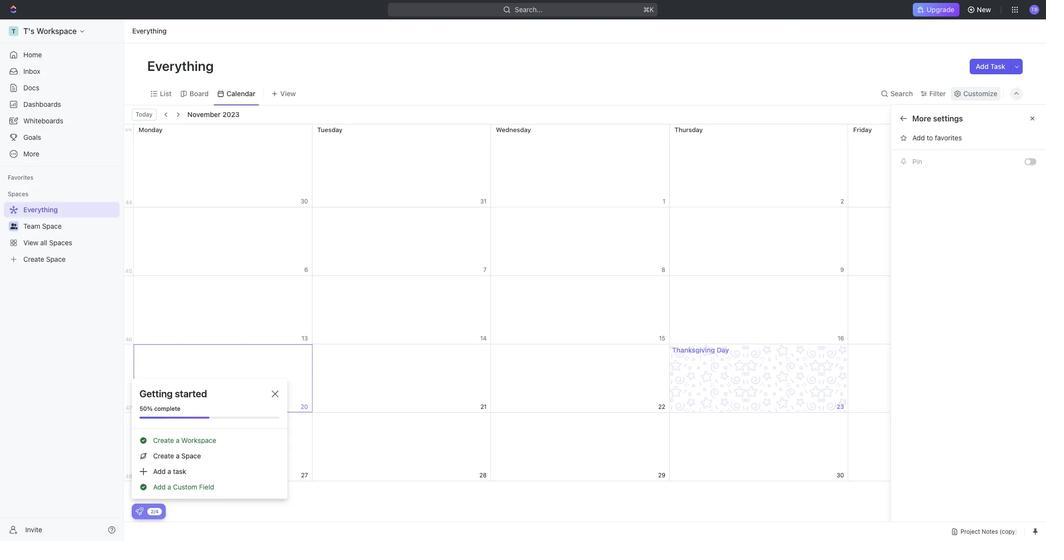 Task type: vqa. For each thing, say whether or not it's contained in the screenshot.


Task type: describe. For each thing, give the bounding box(es) containing it.
upgrade link
[[913, 3, 960, 17]]

row containing 13
[[124, 276, 1027, 345]]

47
[[126, 405, 132, 411]]

0 vertical spatial everything
[[132, 27, 167, 35]]

wn
[[125, 127, 132, 132]]

28
[[480, 472, 487, 479]]

whiteboards
[[23, 117, 63, 125]]

14
[[480, 335, 487, 342]]

⌘k
[[644, 5, 654, 14]]

view for view all spaces
[[23, 239, 38, 247]]

options
[[943, 153, 966, 161]]

44
[[125, 199, 132, 206]]

calendar inside calendar link
[[227, 89, 256, 97]]

started
[[175, 389, 207, 400]]

getting started
[[140, 389, 207, 400]]

home
[[23, 51, 42, 59]]

thanksgiving day row
[[124, 345, 1027, 413]]

20
[[301, 403, 308, 411]]

48
[[125, 474, 132, 480]]

view all spaces link
[[4, 235, 118, 251]]

row containing 30
[[124, 124, 1027, 208]]

list
[[160, 89, 172, 97]]

t's
[[23, 27, 35, 35]]

team space
[[23, 222, 62, 230]]

add task
[[976, 62, 1006, 71]]

create a space
[[153, 452, 201, 461]]

2/4
[[151, 509, 159, 515]]

space for team space
[[42, 222, 62, 230]]

16
[[838, 335, 844, 342]]

create space link
[[4, 252, 118, 267]]

a for custom
[[168, 483, 171, 492]]

a for workspace
[[176, 437, 180, 445]]

upgrade
[[927, 5, 955, 14]]

calendar options
[[913, 153, 966, 161]]

customize for customize
[[964, 89, 998, 97]]

spaces inside 'link'
[[49, 239, 72, 247]]

onboarding checklist button element
[[136, 508, 143, 516]]

6
[[304, 266, 308, 274]]

inbox
[[23, 67, 40, 75]]

customize calendar
[[901, 114, 975, 123]]

15
[[659, 335, 666, 342]]

1 horizontal spatial 30
[[837, 472, 844, 479]]

tb button
[[1027, 2, 1043, 18]]

add a custom field
[[153, 483, 214, 492]]

23
[[837, 403, 844, 411]]

november 2023
[[188, 110, 240, 119]]

46
[[125, 337, 132, 343]]

1 horizontal spatial workspace
[[181, 437, 216, 445]]

2
[[841, 198, 844, 205]]

more settings
[[913, 114, 963, 123]]

view all spaces
[[23, 239, 72, 247]]

everything inside sidebar navigation
[[23, 206, 58, 214]]

a for task
[[168, 468, 171, 476]]

whiteboards link
[[4, 113, 120, 129]]

new button
[[964, 2, 997, 18]]

45
[[125, 268, 132, 274]]

0 horizontal spatial spaces
[[8, 191, 28, 198]]

thanksgiving day grid
[[124, 124, 1027, 522]]

close image
[[272, 391, 279, 398]]

more for more
[[23, 150, 39, 158]]

1 vertical spatial everything
[[147, 58, 217, 74]]

thursday
[[675, 126, 703, 134]]

add for add a task
[[153, 468, 166, 476]]

calendar down more settings
[[913, 134, 941, 142]]

everything link inside tree
[[4, 202, 118, 218]]

add a task
[[153, 468, 186, 476]]

50% complete
[[140, 406, 181, 413]]

wednesday
[[496, 126, 531, 134]]

create for create space
[[23, 255, 44, 264]]

customize button
[[951, 87, 1001, 100]]

favorites
[[8, 174, 33, 181]]

add for add a custom field
[[153, 483, 166, 492]]

29
[[658, 472, 666, 479]]

customize for customize calendar
[[901, 114, 940, 123]]

docs
[[23, 84, 39, 92]]

task
[[991, 62, 1006, 71]]

search
[[891, 89, 913, 97]]

today button
[[132, 109, 156, 121]]

thanksgiving
[[672, 346, 715, 354]]

create for create a space
[[153, 452, 174, 461]]

custom
[[173, 483, 197, 492]]

thanksgiving day
[[672, 346, 729, 354]]

view button
[[268, 87, 299, 100]]

favorites
[[935, 134, 962, 142]]

0 vertical spatial everything link
[[130, 25, 169, 37]]



Task type: locate. For each thing, give the bounding box(es) containing it.
2023
[[223, 110, 240, 119]]

monday
[[139, 126, 163, 134]]

more inside dropdown button
[[23, 150, 39, 158]]

1 horizontal spatial more
[[913, 114, 932, 123]]

50%
[[140, 406, 153, 413]]

goals
[[23, 133, 41, 142]]

create up add a task
[[153, 452, 174, 461]]

0 horizontal spatial everything link
[[4, 202, 118, 218]]

view left all
[[23, 239, 38, 247]]

row containing 27
[[124, 413, 1027, 482]]

search button
[[878, 87, 916, 100]]

add to favorites
[[913, 134, 962, 142]]

calendar up 2023
[[227, 89, 256, 97]]

filter button
[[918, 87, 949, 100]]

a down add a task
[[168, 483, 171, 492]]

create
[[23, 255, 44, 264], [153, 437, 174, 445], [153, 452, 174, 461]]

space up the view all spaces
[[42, 222, 62, 230]]

1 horizontal spatial everything link
[[130, 25, 169, 37]]

onboarding checklist button image
[[136, 508, 143, 516]]

tuesday
[[317, 126, 343, 134]]

calendar down to
[[913, 153, 941, 161]]

1 vertical spatial spaces
[[49, 239, 72, 247]]

today
[[136, 111, 153, 118]]

create down all
[[23, 255, 44, 264]]

create up create a space
[[153, 437, 174, 445]]

board link
[[188, 87, 209, 100]]

to
[[927, 134, 933, 142]]

2 vertical spatial space
[[181, 452, 201, 461]]

0 horizontal spatial 30
[[301, 198, 308, 205]]

0 horizontal spatial more
[[23, 150, 39, 158]]

1 vertical spatial customize
[[901, 114, 940, 123]]

1 vertical spatial more
[[23, 150, 39, 158]]

calendar link
[[225, 87, 256, 100]]

13
[[302, 335, 308, 342]]

goals link
[[4, 130, 120, 145]]

complete
[[154, 406, 181, 413]]

tb
[[1032, 6, 1038, 12]]

spaces up create space link at top
[[49, 239, 72, 247]]

team space link
[[23, 219, 118, 234]]

unscheduled
[[1033, 146, 1040, 185]]

customize down add task button
[[964, 89, 998, 97]]

1 vertical spatial everything link
[[4, 202, 118, 218]]

1 horizontal spatial view
[[280, 89, 296, 97]]

0 vertical spatial customize
[[964, 89, 998, 97]]

more button
[[4, 146, 120, 162]]

friday
[[854, 126, 872, 134]]

t's workspace, , element
[[9, 26, 18, 36]]

a up create a space
[[176, 437, 180, 445]]

sidebar navigation
[[0, 19, 126, 542]]

1 vertical spatial view
[[23, 239, 38, 247]]

docs link
[[4, 80, 120, 96]]

inbox link
[[4, 64, 120, 79]]

row containing 6
[[124, 208, 1027, 276]]

favorites button
[[4, 172, 37, 184]]

spaces down favorites button
[[8, 191, 28, 198]]

0 vertical spatial more
[[913, 114, 932, 123]]

calendar up favorites
[[942, 114, 975, 123]]

search...
[[515, 5, 543, 14]]

4 row from the top
[[124, 413, 1027, 482]]

more up to
[[913, 114, 932, 123]]

t
[[12, 27, 16, 35]]

customize
[[964, 89, 998, 97], [901, 114, 940, 123]]

settings
[[933, 114, 963, 123]]

2 vertical spatial create
[[153, 452, 174, 461]]

0 horizontal spatial workspace
[[37, 27, 77, 35]]

a for space
[[176, 452, 180, 461]]

user group image
[[10, 224, 17, 230]]

november
[[188, 110, 221, 119]]

tree containing everything
[[4, 202, 120, 267]]

calendar
[[227, 89, 256, 97], [942, 114, 975, 123], [913, 134, 941, 142], [913, 153, 941, 161]]

day
[[717, 346, 729, 354]]

field
[[199, 483, 214, 492]]

9
[[841, 266, 844, 274]]

0 horizontal spatial view
[[23, 239, 38, 247]]

calendar options button
[[897, 150, 1041, 165]]

create for create a workspace
[[153, 437, 174, 445]]

1 vertical spatial 30
[[837, 472, 844, 479]]

1
[[663, 198, 666, 205]]

a up task
[[176, 452, 180, 461]]

add for add to favorites
[[913, 134, 925, 142]]

filter
[[930, 89, 946, 97]]

more
[[913, 114, 932, 123], [23, 150, 39, 158]]

more down goals on the left
[[23, 150, 39, 158]]

31
[[480, 198, 487, 205]]

tree inside sidebar navigation
[[4, 202, 120, 267]]

home link
[[4, 47, 120, 63]]

dashboards link
[[4, 97, 120, 112]]

1 row from the top
[[124, 124, 1027, 208]]

1 vertical spatial workspace
[[181, 437, 216, 445]]

workspace up create a space
[[181, 437, 216, 445]]

invite
[[25, 526, 42, 534]]

a left task
[[168, 468, 171, 476]]

0 horizontal spatial customize
[[901, 114, 940, 123]]

all
[[40, 239, 47, 247]]

0 vertical spatial workspace
[[37, 27, 77, 35]]

22
[[659, 403, 666, 411]]

2 row from the top
[[124, 208, 1027, 276]]

add
[[976, 62, 989, 71], [913, 134, 925, 142], [153, 468, 166, 476], [153, 483, 166, 492]]

30
[[301, 198, 308, 205], [837, 472, 844, 479]]

view button
[[268, 82, 299, 105]]

new
[[977, 5, 992, 14]]

space down 'create a workspace'
[[181, 452, 201, 461]]

0 vertical spatial create
[[23, 255, 44, 264]]

create inside sidebar navigation
[[23, 255, 44, 264]]

view right calendar link
[[280, 89, 296, 97]]

tree
[[4, 202, 120, 267]]

space down view all spaces 'link'
[[46, 255, 66, 264]]

0 vertical spatial view
[[280, 89, 296, 97]]

more for more settings
[[913, 114, 932, 123]]

add to favorites button
[[897, 130, 1041, 146]]

add inside button
[[913, 134, 925, 142]]

a
[[176, 437, 180, 445], [176, 452, 180, 461], [168, 468, 171, 476], [168, 483, 171, 492]]

0 vertical spatial space
[[42, 222, 62, 230]]

customize inside button
[[964, 89, 998, 97]]

view inside button
[[280, 89, 296, 97]]

space for create space
[[46, 255, 66, 264]]

view for view
[[280, 89, 296, 97]]

workspace
[[37, 27, 77, 35], [181, 437, 216, 445]]

create a workspace
[[153, 437, 216, 445]]

8
[[662, 266, 666, 274]]

everything link
[[130, 25, 169, 37], [4, 202, 118, 218]]

list link
[[158, 87, 172, 100]]

1 horizontal spatial spaces
[[49, 239, 72, 247]]

view inside 'link'
[[23, 239, 38, 247]]

getting
[[140, 389, 173, 400]]

customize up to
[[901, 114, 940, 123]]

1 horizontal spatial customize
[[964, 89, 998, 97]]

spaces
[[8, 191, 28, 198], [49, 239, 72, 247]]

workspace inside sidebar navigation
[[37, 27, 77, 35]]

row
[[124, 124, 1027, 208], [124, 208, 1027, 276], [124, 276, 1027, 345], [124, 413, 1027, 482]]

space
[[42, 222, 62, 230], [46, 255, 66, 264], [181, 452, 201, 461]]

dashboards
[[23, 100, 61, 108]]

everything
[[132, 27, 167, 35], [147, 58, 217, 74], [23, 206, 58, 214]]

add inside button
[[976, 62, 989, 71]]

3 row from the top
[[124, 276, 1027, 345]]

t's workspace
[[23, 27, 77, 35]]

2 vertical spatial everything
[[23, 206, 58, 214]]

team
[[23, 222, 40, 230]]

calendar inside calendar options "button"
[[913, 153, 941, 161]]

add task button
[[970, 59, 1011, 74]]

1 vertical spatial space
[[46, 255, 66, 264]]

0 vertical spatial 30
[[301, 198, 308, 205]]

0 vertical spatial spaces
[[8, 191, 28, 198]]

1 vertical spatial create
[[153, 437, 174, 445]]

create space
[[23, 255, 66, 264]]

workspace up home link at the top left of the page
[[37, 27, 77, 35]]

space inside 'link'
[[42, 222, 62, 230]]

add for add task
[[976, 62, 989, 71]]

7
[[484, 266, 487, 274]]

21
[[481, 403, 487, 411]]



